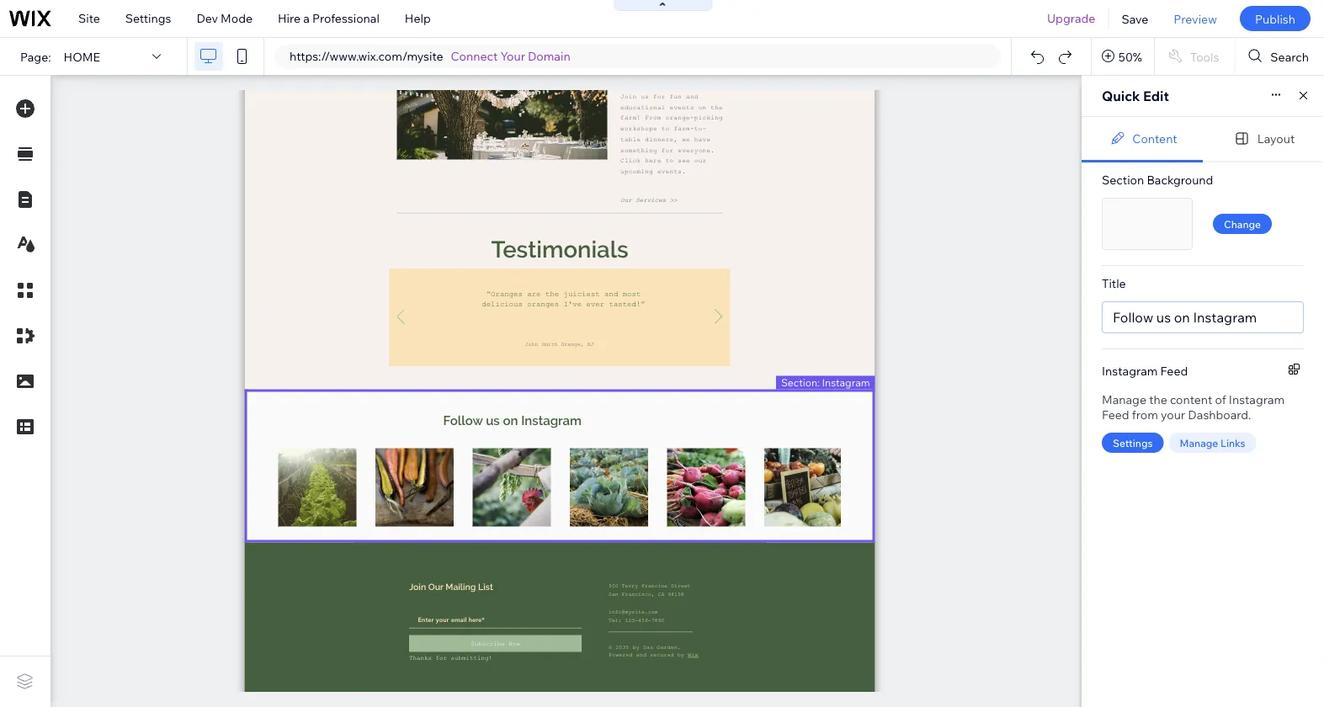 Task type: locate. For each thing, give the bounding box(es) containing it.
0 horizontal spatial manage
[[1102, 392, 1147, 407]]

follow
[[1113, 309, 1154, 326]]

settings button
[[1102, 433, 1164, 453]]

instagram feed
[[1102, 363, 1189, 378]]

1 horizontal spatial feed
[[1161, 363, 1189, 378]]

instagram up the
[[1102, 363, 1158, 378]]

manage for manage links
[[1180, 437, 1219, 449]]

dev mode
[[197, 11, 253, 26]]

1 vertical spatial manage
[[1180, 437, 1219, 449]]

settings
[[125, 11, 171, 26], [1113, 437, 1153, 449]]

on
[[1175, 309, 1191, 326]]

manage
[[1102, 392, 1147, 407], [1180, 437, 1219, 449]]

settings inside "button"
[[1113, 437, 1153, 449]]

instagram
[[1194, 309, 1258, 326], [1102, 363, 1158, 378], [822, 376, 870, 389], [1229, 392, 1285, 407]]

manage links
[[1180, 437, 1246, 449]]

https://www.wix.com/mysite
[[290, 49, 443, 64]]

section
[[1102, 173, 1145, 187]]

the
[[1150, 392, 1168, 407]]

save
[[1122, 11, 1149, 26]]

0 horizontal spatial settings
[[125, 11, 171, 26]]

a
[[303, 11, 310, 26]]

0 vertical spatial settings
[[125, 11, 171, 26]]

1 horizontal spatial settings
[[1113, 437, 1153, 449]]

content
[[1133, 131, 1178, 146]]

1 vertical spatial feed
[[1102, 408, 1130, 422]]

https://www.wix.com/mysite connect your domain
[[290, 49, 571, 64]]

feed
[[1161, 363, 1189, 378], [1102, 408, 1130, 422]]

hire a professional
[[278, 11, 380, 26]]

save button
[[1110, 0, 1162, 37]]

professional
[[312, 11, 380, 26]]

manage left the links
[[1180, 437, 1219, 449]]

manage for manage the content of instagram feed from your dashboard.
[[1102, 392, 1147, 407]]

preview button
[[1162, 0, 1230, 37]]

search
[[1271, 49, 1310, 64]]

feed up the
[[1161, 363, 1189, 378]]

manage inside manage the content of instagram feed from your dashboard.
[[1102, 392, 1147, 407]]

domain
[[528, 49, 571, 64]]

50% button
[[1092, 38, 1155, 75]]

your
[[501, 49, 525, 64]]

instagram right of
[[1229, 392, 1285, 407]]

publish button
[[1240, 6, 1311, 31]]

50%
[[1119, 49, 1143, 64]]

follow us on instagram
[[1113, 309, 1258, 326]]

1 vertical spatial settings
[[1113, 437, 1153, 449]]

site
[[78, 11, 100, 26]]

settings down from
[[1113, 437, 1153, 449]]

section background
[[1102, 173, 1214, 187]]

content
[[1171, 392, 1213, 407]]

links
[[1221, 437, 1246, 449]]

settings left dev
[[125, 11, 171, 26]]

search button
[[1236, 38, 1325, 75]]

feed left from
[[1102, 408, 1130, 422]]

mode
[[221, 11, 253, 26]]

0 horizontal spatial feed
[[1102, 408, 1130, 422]]

home
[[64, 49, 100, 64]]

feed inside manage the content of instagram feed from your dashboard.
[[1102, 408, 1130, 422]]

0 vertical spatial manage
[[1102, 392, 1147, 407]]

manage inside "button"
[[1180, 437, 1219, 449]]

manage up from
[[1102, 392, 1147, 407]]

1 horizontal spatial manage
[[1180, 437, 1219, 449]]



Task type: vqa. For each thing, say whether or not it's contained in the screenshot.
https://www.wix.com/mysite Connect Your Domain
yes



Task type: describe. For each thing, give the bounding box(es) containing it.
quick
[[1102, 88, 1141, 104]]

dev
[[197, 11, 218, 26]]

connect
[[451, 49, 498, 64]]

instagram right section:
[[822, 376, 870, 389]]

help
[[405, 11, 431, 26]]

publish
[[1256, 11, 1296, 26]]

section: instagram
[[781, 376, 870, 389]]

background
[[1147, 173, 1214, 187]]

manage links button
[[1169, 433, 1257, 453]]

instagram right on
[[1194, 309, 1258, 326]]

0 vertical spatial feed
[[1161, 363, 1189, 378]]

change button
[[1214, 214, 1273, 234]]

your
[[1161, 408, 1186, 422]]

upgrade
[[1048, 11, 1096, 26]]

manage the content of instagram feed from your dashboard.
[[1102, 392, 1285, 422]]

instagram inside manage the content of instagram feed from your dashboard.
[[1229, 392, 1285, 407]]

us
[[1157, 309, 1172, 326]]

hire
[[278, 11, 301, 26]]

edit
[[1144, 88, 1170, 104]]

tools button
[[1155, 38, 1235, 75]]

title
[[1102, 276, 1127, 291]]

preview
[[1174, 11, 1218, 26]]

section:
[[781, 376, 820, 389]]

from
[[1133, 408, 1159, 422]]

of
[[1216, 392, 1227, 407]]

tools
[[1191, 49, 1220, 64]]

dashboard.
[[1189, 408, 1252, 422]]

change
[[1225, 218, 1262, 230]]

quick edit
[[1102, 88, 1170, 104]]

layout
[[1258, 131, 1296, 146]]



